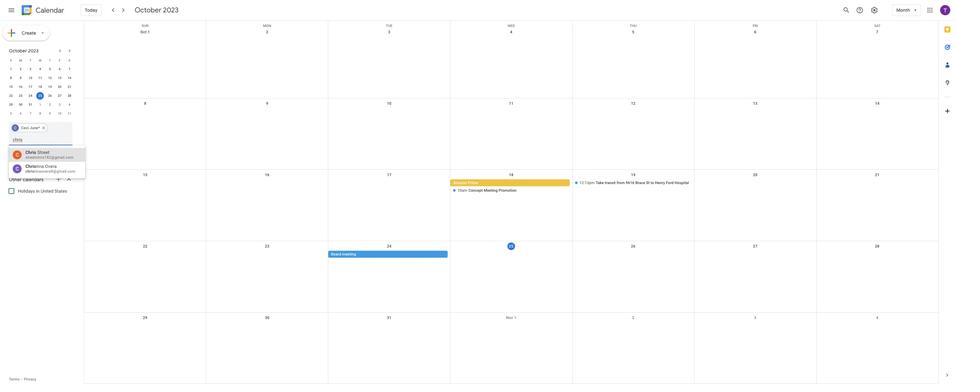 Task type: locate. For each thing, give the bounding box(es) containing it.
add other calendars image
[[55, 176, 62, 183]]

13 for sun
[[753, 101, 758, 106]]

0 vertical spatial 19
[[48, 85, 52, 89]]

tue
[[386, 24, 392, 28]]

0 vertical spatial 27
[[58, 94, 62, 98]]

9 for october 2023
[[20, 76, 22, 80]]

0 vertical spatial 28
[[68, 94, 71, 98]]

13 inside row group
[[58, 76, 62, 80]]

29 element
[[7, 101, 15, 109]]

18 up amazon prime button
[[509, 173, 514, 177]]

october
[[135, 6, 161, 15], [9, 48, 27, 54]]

22
[[9, 94, 13, 98], [143, 244, 148, 249]]

0 horizontal spatial 10
[[29, 76, 32, 80]]

0 vertical spatial 9
[[20, 76, 22, 80]]

0 vertical spatial 18
[[38, 85, 42, 89]]

1 horizontal spatial 21
[[875, 173, 880, 177]]

1 horizontal spatial 31
[[387, 316, 392, 320]]

board
[[331, 252, 341, 257]]

17
[[29, 85, 32, 89], [387, 173, 392, 177]]

6 down f
[[59, 67, 61, 71]]

chris
[[25, 150, 36, 155], [25, 164, 36, 169]]

tab list
[[939, 21, 956, 367]]

2
[[266, 30, 268, 34], [20, 67, 22, 71], [49, 103, 51, 106], [632, 316, 635, 320]]

1 horizontal spatial calendar
[[36, 6, 64, 15]]

2 vertical spatial 7
[[30, 112, 31, 115]]

29 inside row group
[[9, 103, 13, 106]]

1 horizontal spatial october
[[135, 6, 161, 15]]

19 inside grid
[[631, 173, 636, 177]]

s left m
[[10, 59, 12, 62]]

list box
[[9, 148, 85, 176]]

1 horizontal spatial 6
[[59, 67, 61, 71]]

calendar element
[[20, 4, 64, 18]]

states
[[55, 189, 67, 194]]

1 vertical spatial 14
[[875, 101, 880, 106]]

31
[[29, 103, 32, 106], [387, 316, 392, 320]]

t
[[29, 59, 31, 62], [49, 59, 51, 62]]

11 element
[[36, 74, 44, 82]]

1 horizontal spatial 7
[[69, 67, 70, 71]]

in
[[36, 189, 40, 194]]

* for * calendar cannot be shown
[[10, 148, 11, 153]]

10
[[29, 76, 32, 80], [387, 101, 392, 106], [58, 112, 62, 115]]

5 up 12 'element'
[[49, 67, 51, 71]]

board meeting
[[331, 252, 356, 257]]

14 for october 2023
[[68, 76, 71, 80]]

october 2023 up sun
[[135, 6, 179, 15]]

calendar
[[36, 6, 64, 15], [13, 148, 30, 153]]

26 inside 26 element
[[48, 94, 52, 98]]

s
[[10, 59, 12, 62], [69, 59, 70, 62]]

wed
[[508, 24, 515, 28]]

holidays
[[18, 189, 35, 194]]

0 vertical spatial 12
[[48, 76, 52, 80]]

29 inside grid
[[143, 316, 148, 320]]

17 element
[[27, 83, 34, 91]]

1 horizontal spatial 22
[[143, 244, 148, 249]]

7
[[876, 30, 879, 34], [69, 67, 70, 71], [30, 112, 31, 115]]

0 horizontal spatial october
[[9, 48, 27, 54]]

chris street streetchris182@gmail.com
[[25, 150, 74, 160]]

0 horizontal spatial 28
[[68, 94, 71, 98]]

1 vertical spatial 5
[[49, 67, 51, 71]]

20
[[58, 85, 62, 89], [753, 173, 758, 177]]

1 horizontal spatial 24
[[387, 244, 392, 249]]

None search field
[[0, 120, 79, 153]]

0 horizontal spatial s
[[10, 59, 12, 62]]

0 vertical spatial 7
[[876, 30, 879, 34]]

0 vertical spatial 10
[[29, 76, 32, 80]]

1 vertical spatial calendar
[[13, 148, 30, 153]]

chris up chris
[[25, 164, 36, 169]]

0 vertical spatial 29
[[9, 103, 13, 106]]

cell containing amazon prime
[[450, 180, 572, 195]]

0 vertical spatial 30
[[19, 103, 22, 106]]

1 vertical spatial 11
[[509, 101, 514, 106]]

1 horizontal spatial 14
[[875, 101, 880, 106]]

0 horizontal spatial 20
[[58, 85, 62, 89]]

12 element
[[46, 74, 54, 82]]

0 vertical spatial 20
[[58, 85, 62, 89]]

hospital
[[675, 181, 689, 185]]

grid
[[84, 21, 939, 385]]

0 horizontal spatial 30
[[19, 103, 22, 106]]

12:13pm take transit from 9616 brace st to henry ford hospital
[[580, 181, 689, 185]]

11 for sun
[[509, 101, 514, 106]]

2 vertical spatial 10
[[58, 112, 62, 115]]

1 horizontal spatial 29
[[143, 316, 148, 320]]

13
[[58, 76, 62, 80], [753, 101, 758, 106]]

0 vertical spatial 17
[[29, 85, 32, 89]]

23 inside row group
[[19, 94, 22, 98]]

24 element
[[27, 92, 34, 100]]

0 horizontal spatial 6
[[20, 112, 22, 115]]

0 horizontal spatial 19
[[48, 85, 52, 89]]

2 t from the left
[[49, 59, 51, 62]]

0 vertical spatial 21
[[68, 85, 71, 89]]

calendars
[[23, 177, 44, 183]]

5 down 29 element at left top
[[10, 112, 12, 115]]

28
[[68, 94, 71, 98], [875, 244, 880, 249]]

f
[[59, 59, 61, 62]]

row group
[[6, 65, 74, 118]]

2 horizontal spatial 9
[[266, 101, 268, 106]]

7 down the 31 element
[[30, 112, 31, 115]]

0 vertical spatial chris
[[25, 150, 36, 155]]

12
[[48, 76, 52, 80], [631, 101, 636, 106]]

12 for sun
[[631, 101, 636, 106]]

2 vertical spatial 9
[[49, 112, 51, 115]]

0 vertical spatial 16
[[19, 85, 22, 89]]

0 horizontal spatial 15
[[9, 85, 13, 89]]

2023
[[163, 6, 179, 15], [28, 48, 39, 54]]

2 s from the left
[[69, 59, 70, 62]]

19 element
[[46, 83, 54, 91]]

1 vertical spatial 9
[[266, 101, 268, 106]]

2 chris from the top
[[25, 164, 36, 169]]

3
[[388, 30, 390, 34], [30, 67, 31, 71], [59, 103, 61, 106], [754, 316, 757, 320]]

chris left street
[[25, 150, 36, 155]]

19
[[48, 85, 52, 89], [631, 173, 636, 177]]

14 element
[[66, 74, 73, 82]]

21 inside grid
[[875, 173, 880, 177]]

19 up 12:13pm take transit from 9616 brace st to henry ford hospital
[[631, 173, 636, 177]]

21
[[68, 85, 71, 89], [875, 173, 880, 177]]

24
[[29, 94, 32, 98], [387, 244, 392, 249]]

chris inside chris tina overa chris tinaovera9@gmail.com
[[25, 164, 36, 169]]

grid containing oct 1
[[84, 21, 939, 385]]

october up m
[[9, 48, 27, 54]]

24 up 'board meeting' button
[[387, 244, 392, 249]]

t left "w"
[[29, 59, 31, 62]]

1 horizontal spatial 18
[[509, 173, 514, 177]]

0 horizontal spatial 13
[[58, 76, 62, 80]]

30 element
[[17, 101, 24, 109]]

terms
[[9, 378, 20, 382]]

10 for sun
[[387, 101, 392, 106]]

2 horizontal spatial 6
[[754, 30, 757, 34]]

0 horizontal spatial 26
[[48, 94, 52, 98]]

concept
[[469, 188, 483, 193]]

row
[[84, 21, 939, 28], [84, 27, 939, 99], [6, 56, 74, 65], [6, 65, 74, 74], [6, 74, 74, 83], [6, 83, 74, 92], [6, 92, 74, 100], [84, 99, 939, 170], [6, 100, 74, 109], [6, 109, 74, 118], [84, 170, 939, 242], [84, 242, 939, 313], [84, 313, 939, 385]]

22 element
[[7, 92, 15, 100]]

12 inside 'element'
[[48, 76, 52, 80]]

tinaovera9@gmail.com
[[34, 169, 75, 174]]

17 inside row group
[[29, 85, 32, 89]]

november 11 element
[[66, 110, 73, 118]]

0 vertical spatial 22
[[9, 94, 13, 98]]

20 element
[[56, 83, 64, 91]]

october 2023
[[135, 6, 179, 15], [9, 48, 39, 54]]

14
[[68, 76, 71, 80], [875, 101, 880, 106]]

18 down '11' element
[[38, 85, 42, 89]]

0 vertical spatial 5
[[632, 30, 635, 34]]

31 inside row group
[[29, 103, 32, 106]]

oct 1
[[140, 30, 150, 34]]

5
[[632, 30, 635, 34], [49, 67, 51, 71], [10, 112, 12, 115]]

0 vertical spatial 26
[[48, 94, 52, 98]]

amazon prime button
[[450, 180, 570, 187]]

create
[[22, 30, 36, 36]]

w
[[39, 59, 42, 62]]

cell
[[84, 180, 206, 195], [206, 180, 328, 195], [328, 180, 450, 195], [450, 180, 572, 195], [694, 180, 816, 195], [816, 180, 939, 195], [84, 251, 206, 259], [206, 251, 328, 259], [450, 251, 572, 259], [572, 251, 694, 259], [694, 251, 816, 259], [816, 251, 939, 259]]

0 horizontal spatial 16
[[19, 85, 22, 89]]

* up search for people text field
[[38, 126, 40, 130]]

1 vertical spatial 6
[[59, 67, 61, 71]]

1 horizontal spatial 15
[[143, 173, 148, 177]]

1 horizontal spatial 11
[[68, 112, 71, 115]]

1 vertical spatial october
[[9, 48, 27, 54]]

mon
[[263, 24, 271, 28]]

31 inside grid
[[387, 316, 392, 320]]

cannot
[[31, 148, 45, 153]]

0 vertical spatial 6
[[754, 30, 757, 34]]

1 horizontal spatial 13
[[753, 101, 758, 106]]

1 horizontal spatial october 2023
[[135, 6, 179, 15]]

7 down sat
[[876, 30, 879, 34]]

1 vertical spatial 25
[[509, 244, 514, 249]]

0 vertical spatial 15
[[9, 85, 13, 89]]

25 cell
[[35, 92, 45, 100]]

st
[[646, 181, 650, 185]]

24 down "17" element
[[29, 94, 32, 98]]

1 right oct
[[148, 30, 150, 34]]

25, today element
[[36, 92, 44, 100]]

*
[[38, 126, 40, 130], [10, 148, 11, 153]]

* left cannot
[[10, 148, 11, 153]]

28 inside row group
[[68, 94, 71, 98]]

s right f
[[69, 59, 70, 62]]

shown
[[52, 148, 65, 153]]

calendar left cannot
[[13, 148, 30, 153]]

9
[[20, 76, 22, 80], [266, 101, 268, 106], [49, 112, 51, 115]]

terms link
[[9, 378, 20, 382]]

* for *
[[38, 126, 40, 130]]

1 vertical spatial 30
[[265, 316, 270, 320]]

1
[[148, 30, 150, 34], [10, 67, 12, 71], [39, 103, 41, 106], [514, 316, 517, 320]]

1 horizontal spatial *
[[38, 126, 40, 130]]

* inside ceci june, selected option
[[38, 126, 40, 130]]

14 inside grid
[[875, 101, 880, 106]]

6 for oct 1
[[754, 30, 757, 34]]

1 vertical spatial 31
[[387, 316, 392, 320]]

1 vertical spatial 8
[[144, 101, 146, 106]]

27 element
[[56, 92, 64, 100]]

calendar up the create
[[36, 6, 64, 15]]

26 element
[[46, 92, 54, 100]]

1 horizontal spatial 30
[[265, 316, 270, 320]]

0 vertical spatial 11
[[38, 76, 42, 80]]

1 vertical spatial 24
[[387, 244, 392, 249]]

12 for october 2023
[[48, 76, 52, 80]]

22 inside row group
[[9, 94, 13, 98]]

nov
[[506, 316, 513, 320]]

1 horizontal spatial 10
[[58, 112, 62, 115]]

30 for 1
[[19, 103, 22, 106]]

31 for 1
[[29, 103, 32, 106]]

1 vertical spatial 10
[[387, 101, 392, 106]]

1 vertical spatial 2023
[[28, 48, 39, 54]]

1 horizontal spatial 28
[[875, 244, 880, 249]]

1 vertical spatial 19
[[631, 173, 636, 177]]

chris tina overa chris tinaovera9@gmail.com
[[25, 164, 75, 174]]

19 down 12 'element'
[[48, 85, 52, 89]]

ceci june, selected option
[[10, 123, 48, 133]]

9616
[[626, 181, 635, 185]]

november 1 element
[[36, 101, 44, 109]]

october 2023 up m
[[9, 48, 39, 54]]

row containing s
[[6, 56, 74, 65]]

4
[[510, 30, 513, 34], [39, 67, 41, 71], [69, 103, 70, 106], [876, 316, 879, 320]]

0 horizontal spatial 21
[[68, 85, 71, 89]]

0 vertical spatial 25
[[38, 94, 42, 98]]

21 inside row group
[[68, 85, 71, 89]]

30 inside row group
[[19, 103, 22, 106]]

chris
[[25, 169, 34, 174]]

8
[[10, 76, 12, 80], [144, 101, 146, 106], [39, 112, 41, 115]]

25
[[38, 94, 42, 98], [509, 244, 514, 249]]

0 horizontal spatial 8
[[10, 76, 12, 80]]

0 vertical spatial calendar
[[36, 6, 64, 15]]

1 chris from the top
[[25, 150, 36, 155]]

8 inside grid
[[144, 101, 146, 106]]

united
[[41, 189, 53, 194]]

18
[[38, 85, 42, 89], [509, 173, 514, 177]]

1 horizontal spatial 27
[[753, 244, 758, 249]]

6
[[754, 30, 757, 34], [59, 67, 61, 71], [20, 112, 22, 115]]

row containing 5
[[6, 109, 74, 118]]

7 for oct 1
[[876, 30, 879, 34]]

6 down 30 element
[[20, 112, 22, 115]]

from
[[617, 181, 625, 185]]

other calendars button
[[1, 175, 79, 185]]

board meeting button
[[328, 251, 448, 258]]

1 horizontal spatial 12
[[631, 101, 636, 106]]

nov 1
[[506, 316, 517, 320]]

2 vertical spatial 5
[[10, 112, 12, 115]]

6 down fri on the top of page
[[754, 30, 757, 34]]

1 vertical spatial 13
[[753, 101, 758, 106]]

0 horizontal spatial 27
[[58, 94, 62, 98]]

0 horizontal spatial 29
[[9, 103, 13, 106]]

t left f
[[49, 59, 51, 62]]

29 for nov 1
[[143, 316, 148, 320]]

15
[[9, 85, 13, 89], [143, 173, 148, 177]]

meeting
[[484, 188, 498, 193]]

october up sun
[[135, 6, 161, 15]]

30
[[19, 103, 22, 106], [265, 316, 270, 320]]

thu
[[630, 24, 637, 28]]

16
[[19, 85, 22, 89], [265, 173, 270, 177]]

13 inside grid
[[753, 101, 758, 106]]

11
[[38, 76, 42, 80], [509, 101, 514, 106], [68, 112, 71, 115]]

1 horizontal spatial 16
[[265, 173, 270, 177]]

0 horizontal spatial 5
[[10, 112, 12, 115]]

chris inside chris street streetchris182@gmail.com
[[25, 150, 36, 155]]

2 horizontal spatial 7
[[876, 30, 879, 34]]

0 vertical spatial 24
[[29, 94, 32, 98]]

1 vertical spatial 12
[[631, 101, 636, 106]]

10 inside "element"
[[29, 76, 32, 80]]

5 down "thu"
[[632, 30, 635, 34]]

10 for october 2023
[[29, 76, 32, 80]]

14 for sun
[[875, 101, 880, 106]]

1 horizontal spatial s
[[69, 59, 70, 62]]

0 horizontal spatial *
[[10, 148, 11, 153]]

0 vertical spatial 2023
[[163, 6, 179, 15]]

be
[[46, 148, 51, 153]]

1 horizontal spatial 9
[[49, 112, 51, 115]]

1 horizontal spatial 19
[[631, 173, 636, 177]]

7 up the 14 element
[[69, 67, 70, 71]]

0 horizontal spatial 25
[[38, 94, 42, 98]]

14 inside row group
[[68, 76, 71, 80]]

0 vertical spatial 14
[[68, 76, 71, 80]]

29
[[9, 103, 13, 106], [143, 316, 148, 320]]

october 2023 grid
[[6, 56, 74, 118]]

sat
[[874, 24, 881, 28]]

november 5 element
[[7, 110, 15, 118]]



Task type: vqa. For each thing, say whether or not it's contained in the screenshot.
topmost 17
yes



Task type: describe. For each thing, give the bounding box(es) containing it.
8 for sun
[[144, 101, 146, 106]]

15 element
[[7, 83, 15, 91]]

row containing 1
[[6, 65, 74, 74]]

main drawer image
[[8, 6, 15, 14]]

create button
[[3, 25, 50, 41]]

terms – privacy
[[9, 378, 36, 382]]

15 inside row group
[[9, 85, 13, 89]]

30 for nov 1
[[265, 316, 270, 320]]

20 inside row group
[[58, 85, 62, 89]]

29 for 1
[[9, 103, 13, 106]]

amazon
[[453, 181, 467, 185]]

november 6 element
[[17, 110, 24, 118]]

list box containing chris
[[9, 148, 85, 176]]

november 7 element
[[27, 110, 34, 118]]

27 inside 'element'
[[58, 94, 62, 98]]

month
[[897, 7, 910, 13]]

23 element
[[17, 92, 24, 100]]

1 s from the left
[[10, 59, 12, 62]]

6 inside 'element'
[[20, 112, 22, 115]]

november 2 element
[[46, 101, 54, 109]]

privacy link
[[24, 378, 36, 382]]

other calendars
[[9, 177, 44, 183]]

18 inside row group
[[38, 85, 42, 89]]

28 element
[[66, 92, 73, 100]]

row containing sun
[[84, 21, 939, 28]]

1 t from the left
[[29, 59, 31, 62]]

to
[[651, 181, 654, 185]]

take
[[596, 181, 604, 185]]

18 element
[[36, 83, 44, 91]]

henry
[[655, 181, 665, 185]]

19 inside row group
[[48, 85, 52, 89]]

tina
[[36, 164, 44, 169]]

november 3 element
[[56, 101, 64, 109]]

1 horizontal spatial 2023
[[163, 6, 179, 15]]

overa
[[45, 164, 57, 169]]

1 vertical spatial 18
[[509, 173, 514, 177]]

prime
[[468, 181, 478, 185]]

1 horizontal spatial 26
[[631, 244, 636, 249]]

17 inside grid
[[387, 173, 392, 177]]

fri
[[753, 24, 758, 28]]

holidays in united states
[[18, 189, 67, 194]]

1 horizontal spatial 23
[[265, 244, 270, 249]]

10am concept meeting promotion
[[458, 188, 517, 193]]

meeting
[[342, 252, 356, 257]]

1 vertical spatial 15
[[143, 173, 148, 177]]

1 vertical spatial 22
[[143, 244, 148, 249]]

9 for sun
[[266, 101, 268, 106]]

november 8 element
[[36, 110, 44, 118]]

1 horizontal spatial 20
[[753, 173, 758, 177]]

10 element
[[27, 74, 34, 82]]

brace
[[636, 181, 645, 185]]

0 horizontal spatial 7
[[30, 112, 31, 115]]

none search field containing * calendar cannot be shown
[[0, 120, 79, 153]]

Search for people text field
[[13, 134, 69, 146]]

16 element
[[17, 83, 24, 91]]

chris for street
[[25, 150, 36, 155]]

5 for oct 1
[[632, 30, 635, 34]]

11 for october 2023
[[38, 76, 42, 80]]

31 for nov 1
[[387, 316, 392, 320]]

0 horizontal spatial october 2023
[[9, 48, 39, 54]]

amazon prime
[[453, 181, 478, 185]]

calendar heading
[[34, 6, 64, 15]]

other
[[9, 177, 22, 183]]

0 vertical spatial october
[[135, 6, 161, 15]]

13 for october 2023
[[58, 76, 62, 80]]

today button
[[81, 3, 102, 18]]

13 element
[[56, 74, 64, 82]]

streetchris182@gmail.com
[[25, 155, 74, 160]]

row containing oct 1
[[84, 27, 939, 99]]

chris for tina overa
[[25, 164, 36, 169]]

1 down 25, today element
[[39, 103, 41, 106]]

6 for 1
[[59, 67, 61, 71]]

1 horizontal spatial 25
[[509, 244, 514, 249]]

* calendar cannot be shown
[[10, 148, 65, 153]]

1 vertical spatial 16
[[265, 173, 270, 177]]

5 for 1
[[49, 67, 51, 71]]

transit
[[605, 181, 616, 185]]

privacy
[[24, 378, 36, 382]]

1 up 15 element
[[10, 67, 12, 71]]

24 inside "24" 'element'
[[29, 94, 32, 98]]

street
[[37, 150, 50, 155]]

oct
[[140, 30, 147, 34]]

november 10 element
[[56, 110, 64, 118]]

promotion
[[499, 188, 517, 193]]

25 inside cell
[[38, 94, 42, 98]]

november 9 element
[[46, 110, 54, 118]]

month button
[[893, 3, 921, 18]]

november 4 element
[[66, 101, 73, 109]]

row group containing 1
[[6, 65, 74, 118]]

2 vertical spatial 11
[[68, 112, 71, 115]]

8 inside 'row'
[[39, 112, 41, 115]]

today
[[85, 7, 97, 13]]

8 for october 2023
[[10, 76, 12, 80]]

31 element
[[27, 101, 34, 109]]

settings menu image
[[871, 6, 879, 14]]

selected people list box
[[9, 122, 72, 134]]

sun
[[142, 24, 149, 28]]

ford
[[666, 181, 674, 185]]

m
[[19, 59, 22, 62]]

12:13pm
[[580, 181, 595, 185]]

21 element
[[66, 83, 73, 91]]

16 inside row group
[[19, 85, 22, 89]]

24 inside grid
[[387, 244, 392, 249]]

7 for 1
[[69, 67, 70, 71]]

1 right nov
[[514, 316, 517, 320]]

–
[[21, 378, 23, 382]]

10am
[[458, 188, 467, 193]]



